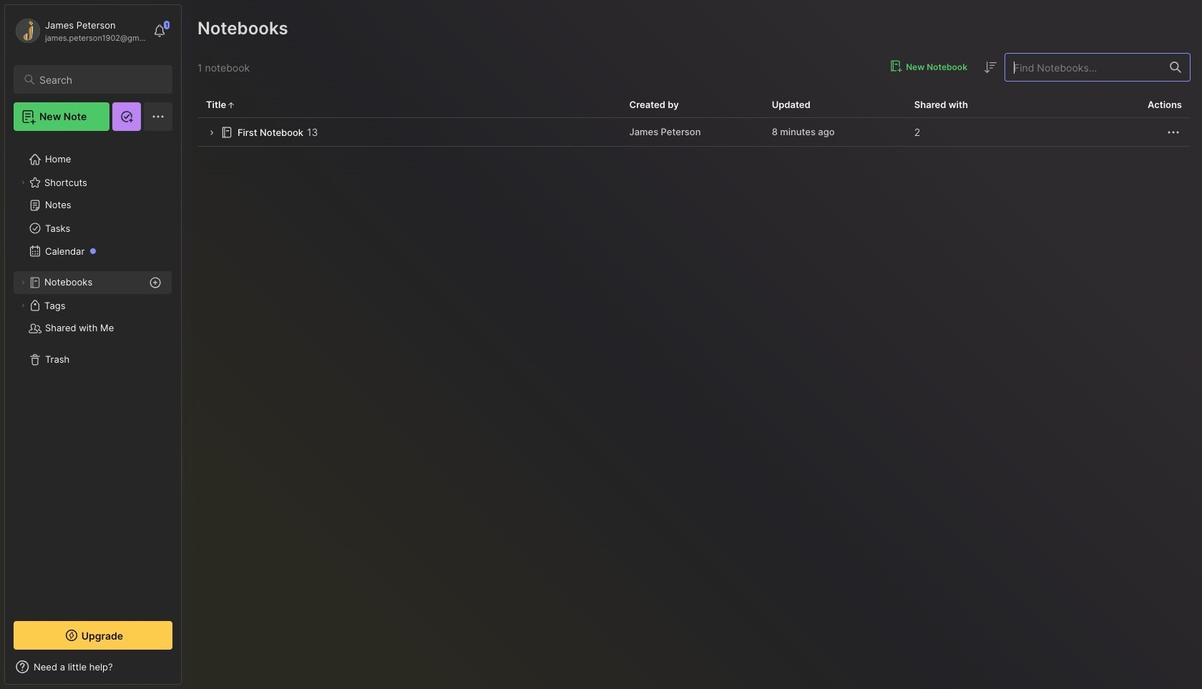 Task type: locate. For each thing, give the bounding box(es) containing it.
arrow image
[[206, 128, 217, 138]]

tree inside main element
[[5, 140, 181, 609]]

tree
[[5, 140, 181, 609]]

Search text field
[[39, 73, 160, 87]]

WHAT'S NEW field
[[5, 656, 181, 679]]

expand notebooks image
[[19, 279, 27, 287]]

Account field
[[14, 16, 146, 45]]

row
[[198, 118, 1191, 147]]

Find Notebooks… text field
[[1006, 55, 1162, 79]]

None search field
[[39, 71, 160, 88]]



Task type: describe. For each thing, give the bounding box(es) containing it.
none search field inside main element
[[39, 71, 160, 88]]

click to collapse image
[[181, 663, 192, 680]]

sort options image
[[982, 59, 1000, 76]]

More actions field
[[1166, 123, 1183, 141]]

expand tags image
[[19, 301, 27, 310]]

main element
[[0, 0, 186, 690]]

Sort field
[[982, 59, 1000, 76]]

more actions image
[[1166, 124, 1183, 141]]



Task type: vqa. For each thing, say whether or not it's contained in the screenshot.
Trash link
no



